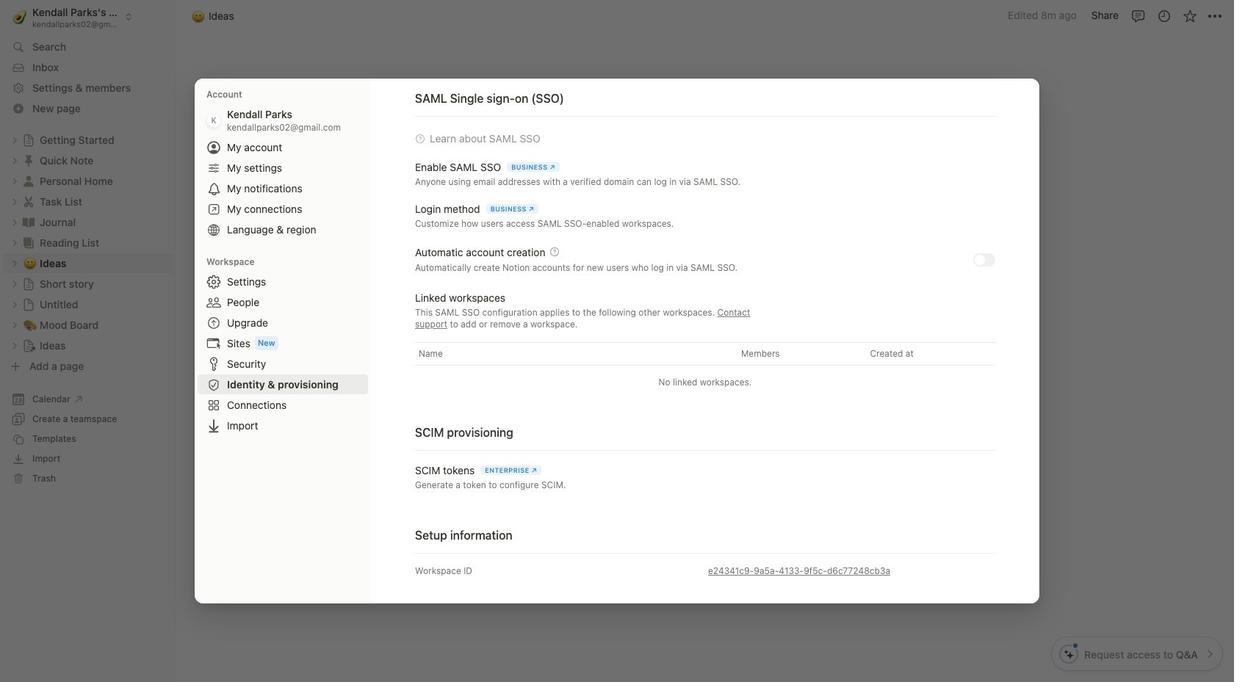 Task type: describe. For each thing, give the bounding box(es) containing it.
favorite image
[[1182, 8, 1197, 23]]

0 horizontal spatial 😀 image
[[192, 8, 205, 25]]

🥑 image
[[13, 8, 27, 26]]



Task type: vqa. For each thing, say whether or not it's contained in the screenshot.
top group
no



Task type: locate. For each thing, give the bounding box(es) containing it.
😀 image
[[192, 8, 205, 25], [447, 97, 505, 172]]

comments image
[[1131, 8, 1146, 23]]

updates image
[[1157, 8, 1171, 23]]

0 vertical spatial 😀 image
[[192, 8, 205, 25]]

1 horizontal spatial 😀 image
[[447, 97, 505, 172]]

1 vertical spatial 😀 image
[[447, 97, 505, 172]]



